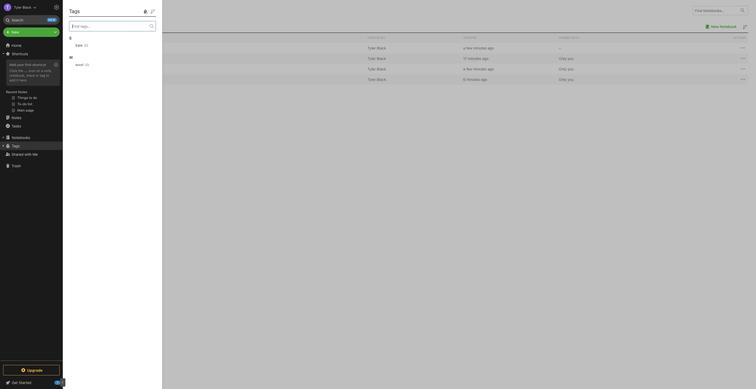 Task type: describe. For each thing, give the bounding box(es) containing it.
notebooks element
[[63, 0, 757, 389]]

add
[[9, 63, 16, 67]]

a few minutes ago for –
[[464, 46, 494, 50]]

Find tags… text field
[[69, 23, 150, 30]]

only for 6 minutes ago
[[559, 77, 567, 82]]

created by button
[[366, 33, 461, 42]]

with
[[572, 36, 579, 39]]

you for a few minutes ago
[[568, 67, 574, 71]]

shared
[[12, 152, 23, 156]]

Find Notebooks… text field
[[694, 6, 738, 15]]

updated
[[464, 36, 477, 39]]

get
[[12, 380, 18, 385]]

created
[[368, 36, 381, 39]]

( for sale
[[84, 43, 85, 47]]

minutes inside "things to do" row
[[474, 67, 487, 71]]

create new tag image
[[142, 8, 149, 15]]

new button
[[3, 27, 60, 37]]

tag actions image
[[89, 63, 98, 67]]

notebooks inside the notebooks link
[[12, 135, 30, 140]]

new notebook button
[[704, 24, 737, 30]]

Search text field
[[7, 15, 56, 25]]

row group containing s
[[69, 31, 160, 76]]

tags inside button
[[12, 144, 20, 148]]

first
[[25, 63, 31, 67]]

created by
[[368, 36, 386, 39]]

title
[[73, 36, 81, 39]]

new for new notebook
[[712, 24, 719, 29]]

shared with
[[559, 36, 579, 39]]

17
[[464, 56, 467, 61]]

shared with me link
[[0, 150, 63, 158]]

black for to-do list row
[[377, 77, 386, 82]]

group containing add your first shortcut
[[0, 58, 63, 115]]

stack
[[26, 73, 35, 77]]

tyler for "things to do" row in the top of the page
[[368, 67, 376, 71]]

Account field
[[0, 2, 36, 13]]

sale ( 0 )
[[75, 43, 88, 47]]

black for "things to do" row in the top of the page
[[377, 67, 386, 71]]

first notebook row
[[71, 43, 749, 53]]

with
[[24, 152, 32, 156]]

new search field
[[7, 15, 57, 25]]

home
[[12, 43, 22, 48]]

by
[[382, 36, 386, 39]]

Tag actions field
[[89, 62, 98, 68]]

it
[[16, 78, 18, 82]]

–
[[559, 46, 561, 50]]

shared with button
[[557, 33, 653, 42]]

notebook for first notebook
[[95, 46, 112, 50]]

new notebook
[[712, 24, 737, 29]]

settings image
[[53, 4, 60, 10]]

to
[[46, 73, 49, 77]]

tag
[[40, 73, 45, 77]]

) for woot
[[88, 63, 89, 67]]

add your first shortcut
[[9, 63, 46, 67]]

notebook
[[74, 24, 91, 29]]

click to collapse image
[[61, 379, 65, 386]]

minutes inside to-do list row
[[467, 77, 480, 82]]

here.
[[19, 78, 27, 82]]

icon
[[29, 69, 35, 73]]

notes link
[[0, 113, 63, 122]]

main page row
[[71, 53, 749, 64]]

recent notes
[[6, 90, 27, 94]]

things to do row
[[71, 64, 749, 74]]

you for 6 minutes ago
[[568, 77, 574, 82]]

to-do list row
[[71, 74, 749, 85]]

s
[[69, 36, 72, 40]]

tyler for to-do list row
[[368, 77, 376, 82]]

tree containing home
[[0, 41, 63, 360]]

the
[[18, 69, 23, 73]]

new
[[48, 18, 56, 21]]

notebooks inside 'element'
[[71, 7, 96, 13]]

first notebook button
[[79, 45, 119, 51]]

woot
[[75, 63, 84, 67]]

) for sale
[[87, 43, 88, 47]]

shortcuts button
[[0, 49, 63, 58]]

me
[[33, 152, 38, 156]]

tyler black inside field
[[14, 5, 31, 9]]

shortcut
[[32, 63, 46, 67]]

first notebook
[[87, 46, 112, 50]]

arrow image
[[73, 45, 79, 51]]

upgrade button
[[3, 365, 60, 375]]

get started
[[12, 380, 31, 385]]

you for 17 minutes ago
[[568, 56, 574, 61]]

first
[[87, 46, 94, 50]]

tasks
[[12, 124, 21, 128]]

1 vertical spatial notes
[[12, 115, 22, 120]]

tyler for main page row
[[368, 56, 376, 61]]

shortcuts
[[12, 51, 28, 56]]

a for –
[[464, 46, 466, 50]]

expand notebooks image
[[1, 135, 5, 140]]

trash link
[[0, 162, 63, 170]]

Help and Learning task checklist field
[[0, 379, 63, 387]]

click
[[9, 69, 17, 73]]



Task type: vqa. For each thing, say whether or not it's contained in the screenshot.
'Tyler' in the First Notebook row
yes



Task type: locate. For each thing, give the bounding box(es) containing it.
title button
[[71, 33, 366, 42]]

tyler black inside to-do list row
[[368, 77, 386, 82]]

1 vertical spatial 0
[[86, 63, 88, 67]]

minutes inside main page row
[[468, 56, 482, 61]]

only you for a few minutes ago
[[559, 67, 574, 71]]

sort options image
[[150, 8, 156, 15]]

upgrade
[[27, 368, 43, 372]]

) right sale
[[87, 43, 88, 47]]

icon on a note, notebook, stack or tag to add it here.
[[9, 69, 52, 82]]

minutes
[[474, 46, 487, 50], [468, 56, 482, 61], [474, 67, 487, 71], [467, 77, 480, 82]]

new down find notebooks… text field
[[712, 24, 719, 29]]

(
[[84, 43, 85, 47], [85, 63, 86, 67]]

0 horizontal spatial notebook
[[95, 46, 112, 50]]

minutes up 17 minutes ago
[[474, 46, 487, 50]]

you inside "things to do" row
[[568, 67, 574, 71]]

3 you from the top
[[568, 77, 574, 82]]

0 inside woot ( 0 )
[[86, 63, 88, 67]]

notes inside 'group'
[[18, 90, 27, 94]]

new inside button
[[712, 24, 719, 29]]

minutes right 6
[[467, 77, 480, 82]]

woot ( 0 )
[[75, 63, 89, 67]]

black for main page row
[[377, 56, 386, 61]]

tyler black for main page row
[[368, 56, 386, 61]]

1 vertical spatial only you
[[559, 67, 574, 71]]

2 vertical spatial only
[[559, 77, 567, 82]]

tyler black
[[14, 5, 31, 9], [368, 46, 386, 50], [368, 56, 386, 61], [368, 67, 386, 71], [368, 77, 386, 82]]

0 for sale
[[85, 43, 87, 47]]

tyler inside field
[[14, 5, 22, 9]]

tasks button
[[0, 122, 63, 130]]

1 vertical spatial only
[[559, 67, 567, 71]]

home link
[[0, 41, 63, 49]]

0 vertical spatial notes
[[18, 90, 27, 94]]

0 horizontal spatial new
[[12, 30, 19, 34]]

1 horizontal spatial notebook
[[720, 24, 737, 29]]

black inside main page row
[[377, 56, 386, 61]]

only you for 17 minutes ago
[[559, 56, 574, 61]]

ago inside main page row
[[483, 56, 489, 61]]

2 vertical spatial you
[[568, 77, 574, 82]]

only
[[559, 56, 567, 61], [559, 67, 567, 71], [559, 77, 567, 82]]

only inside to-do list row
[[559, 77, 567, 82]]

1 vertical spatial new
[[12, 30, 19, 34]]

a up 17
[[464, 46, 466, 50]]

0 vertical spatial only you
[[559, 56, 574, 61]]

actions
[[734, 36, 747, 39]]

notebook,
[[9, 73, 25, 77]]

only you inside to-do list row
[[559, 77, 574, 82]]

a inside "things to do" row
[[464, 67, 466, 71]]

0 right sale
[[85, 43, 87, 47]]

notebooks link
[[0, 133, 63, 142]]

ago
[[488, 46, 494, 50], [483, 56, 489, 61], [488, 67, 494, 71], [481, 77, 488, 82]]

notebooks up notebook at the left of the page
[[71, 7, 96, 13]]

expand tags image
[[1, 144, 5, 148]]

shared with me
[[12, 152, 38, 156]]

( for woot
[[85, 63, 86, 67]]

tyler black for first notebook row
[[368, 46, 386, 50]]

on
[[36, 69, 40, 73]]

notebook for new notebook
[[720, 24, 737, 29]]

only inside main page row
[[559, 56, 567, 61]]

a few minutes ago up 17 minutes ago
[[464, 46, 494, 50]]

tyler black inside "things to do" row
[[368, 67, 386, 71]]

click the ...
[[9, 69, 28, 73]]

black for first notebook row
[[377, 46, 386, 50]]

notebooks
[[71, 7, 96, 13], [12, 135, 30, 140]]

ago inside first notebook row
[[488, 46, 494, 50]]

Sort field
[[150, 8, 156, 15]]

a
[[464, 46, 466, 50], [464, 67, 466, 71], [41, 69, 43, 73]]

shared
[[559, 36, 571, 39]]

black inside field
[[23, 5, 31, 9]]

only you for 6 minutes ago
[[559, 77, 574, 82]]

tyler for first notebook row
[[368, 46, 376, 50]]

ago inside "things to do" row
[[488, 67, 494, 71]]

black inside to-do list row
[[377, 77, 386, 82]]

few inside first notebook row
[[467, 46, 473, 50]]

)
[[87, 43, 88, 47], [88, 63, 89, 67]]

1 vertical spatial notebooks
[[12, 135, 30, 140]]

tags up 1
[[69, 8, 80, 14]]

...
[[24, 69, 28, 73]]

0 horizontal spatial notebooks
[[12, 135, 30, 140]]

0 horizontal spatial tags
[[12, 144, 20, 148]]

0 inside sale ( 0 )
[[85, 43, 87, 47]]

( inside woot ( 0 )
[[85, 63, 86, 67]]

0 vertical spatial few
[[467, 46, 473, 50]]

0 left tag actions field
[[86, 63, 88, 67]]

0 vertical spatial only
[[559, 56, 567, 61]]

few for only you
[[467, 67, 473, 71]]

2 only from the top
[[559, 67, 567, 71]]

( right woot
[[85, 63, 86, 67]]

notes
[[18, 90, 27, 94], [12, 115, 22, 120]]

1 notebook
[[71, 24, 91, 29]]

updated button
[[461, 33, 557, 42]]

( inside sale ( 0 )
[[84, 43, 85, 47]]

0 vertical spatial you
[[568, 56, 574, 61]]

notes right recent
[[18, 90, 27, 94]]

a up 6
[[464, 67, 466, 71]]

add
[[9, 78, 15, 82]]

1 vertical spatial )
[[88, 63, 89, 67]]

ago right 6
[[481, 77, 488, 82]]

recent
[[6, 90, 17, 94]]

0 vertical spatial tags
[[69, 8, 80, 14]]

few inside "things to do" row
[[467, 67, 473, 71]]

1 vertical spatial notebook
[[95, 46, 112, 50]]

you inside main page row
[[568, 56, 574, 61]]

2 a few minutes ago from the top
[[464, 67, 494, 71]]

tags button
[[0, 142, 63, 150]]

0 vertical spatial 0
[[85, 43, 87, 47]]

tyler black inside first notebook row
[[368, 46, 386, 50]]

1 vertical spatial you
[[568, 67, 574, 71]]

a few minutes ago inside first notebook row
[[464, 46, 494, 50]]

tyler black inside main page row
[[368, 56, 386, 61]]

row group inside "notebooks" 'element'
[[71, 43, 749, 85]]

tyler inside main page row
[[368, 56, 376, 61]]

1 only you from the top
[[559, 56, 574, 61]]

only inside "things to do" row
[[559, 67, 567, 71]]

2 only you from the top
[[559, 67, 574, 71]]

black inside first notebook row
[[377, 46, 386, 50]]

17 minutes ago
[[464, 56, 489, 61]]

0 vertical spatial a few minutes ago
[[464, 46, 494, 50]]

few for –
[[467, 46, 473, 50]]

you inside to-do list row
[[568, 77, 574, 82]]

0 vertical spatial (
[[84, 43, 85, 47]]

tyler inside first notebook row
[[368, 46, 376, 50]]

notebook up actions
[[720, 24, 737, 29]]

a few minutes ago for only you
[[464, 67, 494, 71]]

2 you from the top
[[568, 67, 574, 71]]

1 vertical spatial tags
[[12, 144, 20, 148]]

0 vertical spatial )
[[87, 43, 88, 47]]

a few minutes ago
[[464, 46, 494, 50], [464, 67, 494, 71]]

ago inside to-do list row
[[481, 77, 488, 82]]

3 only from the top
[[559, 77, 567, 82]]

1 vertical spatial few
[[467, 67, 473, 71]]

1 you from the top
[[568, 56, 574, 61]]

a inside icon on a note, notebook, stack or tag to add it here.
[[41, 69, 43, 73]]

new up home
[[12, 30, 19, 34]]

minutes right 17
[[468, 56, 482, 61]]

0 vertical spatial notebooks
[[71, 7, 96, 13]]

new
[[712, 24, 719, 29], [12, 30, 19, 34]]

a for only you
[[464, 67, 466, 71]]

you
[[568, 56, 574, 61], [568, 67, 574, 71], [568, 77, 574, 82]]

actions button
[[653, 33, 749, 42]]

your
[[17, 63, 24, 67]]

1 few from the top
[[467, 46, 473, 50]]

tyler inside "things to do" row
[[368, 67, 376, 71]]

or
[[36, 73, 39, 77]]

only for a few minutes ago
[[559, 67, 567, 71]]

1 horizontal spatial new
[[712, 24, 719, 29]]

a few minutes ago inside "things to do" row
[[464, 67, 494, 71]]

minutes down 17 minutes ago
[[474, 67, 487, 71]]

a inside first notebook row
[[464, 46, 466, 50]]

notes up the tasks
[[12, 115, 22, 120]]

ago right 17
[[483, 56, 489, 61]]

0 vertical spatial notebook
[[720, 24, 737, 29]]

1 a few minutes ago from the top
[[464, 46, 494, 50]]

notebook inside row
[[95, 46, 112, 50]]

1 horizontal spatial tags
[[69, 8, 80, 14]]

row group containing first notebook
[[71, 43, 749, 85]]

note,
[[44, 69, 52, 73]]

minutes inside first notebook row
[[474, 46, 487, 50]]

1 vertical spatial a few minutes ago
[[464, 67, 494, 71]]

ago down 17 minutes ago
[[488, 67, 494, 71]]

only you inside "things to do" row
[[559, 67, 574, 71]]

tyler inside to-do list row
[[368, 77, 376, 82]]

black
[[23, 5, 31, 9], [377, 46, 386, 50], [377, 56, 386, 61], [377, 67, 386, 71], [377, 77, 386, 82]]

0 vertical spatial new
[[712, 24, 719, 29]]

1 only from the top
[[559, 56, 567, 61]]

1 vertical spatial (
[[85, 63, 86, 67]]

only you inside main page row
[[559, 56, 574, 61]]

a right on
[[41, 69, 43, 73]]

only you
[[559, 56, 574, 61], [559, 67, 574, 71], [559, 77, 574, 82]]

new for new
[[12, 30, 19, 34]]

notebook right first
[[95, 46, 112, 50]]

tags up "shared"
[[12, 144, 20, 148]]

notebook
[[720, 24, 737, 29], [95, 46, 112, 50]]

1
[[71, 24, 73, 29]]

1 horizontal spatial notebooks
[[71, 7, 96, 13]]

) inside sale ( 0 )
[[87, 43, 88, 47]]

w
[[69, 55, 73, 60]]

black inside "things to do" row
[[377, 67, 386, 71]]

sale
[[75, 43, 83, 47]]

tyler
[[14, 5, 22, 9], [368, 46, 376, 50], [368, 56, 376, 61], [368, 67, 376, 71], [368, 77, 376, 82]]

group
[[0, 58, 63, 115]]

0 for woot
[[86, 63, 88, 67]]

ago up 17 minutes ago
[[488, 46, 494, 50]]

only for 17 minutes ago
[[559, 56, 567, 61]]

6
[[464, 77, 466, 82]]

tree
[[0, 41, 63, 360]]

) right woot
[[88, 63, 89, 67]]

( right sale
[[84, 43, 85, 47]]

few down updated
[[467, 46, 473, 50]]

tyler black for "things to do" row in the top of the page
[[368, 67, 386, 71]]

trash
[[12, 164, 21, 168]]

row group
[[69, 31, 160, 76], [71, 43, 749, 85]]

2 vertical spatial only you
[[559, 77, 574, 82]]

notebooks down the tasks
[[12, 135, 30, 140]]

2 few from the top
[[467, 67, 473, 71]]

) inside woot ( 0 )
[[88, 63, 89, 67]]

new inside popup button
[[12, 30, 19, 34]]

few
[[467, 46, 473, 50], [467, 67, 473, 71]]

few down 17
[[467, 67, 473, 71]]

started
[[19, 380, 31, 385]]

a few minutes ago down 17 minutes ago
[[464, 67, 494, 71]]

tags
[[69, 8, 80, 14], [12, 144, 20, 148]]

0
[[85, 43, 87, 47], [86, 63, 88, 67]]

6 minutes ago
[[464, 77, 488, 82]]

7
[[57, 381, 58, 384]]

3 only you from the top
[[559, 77, 574, 82]]

tyler black for to-do list row
[[368, 77, 386, 82]]



